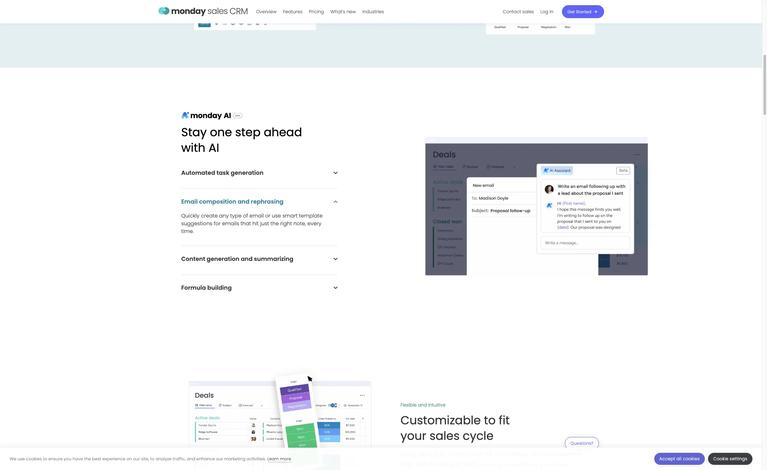 Task type: vqa. For each thing, say whether or not it's contained in the screenshot.
"as" to the left
yes



Task type: describe. For each thing, give the bounding box(es) containing it.
more
[[280, 456, 291, 463]]

without
[[508, 451, 530, 459]]

all
[[677, 457, 682, 463]]

get
[[568, 9, 575, 15]]

you'd
[[540, 461, 556, 469]]

industries
[[363, 8, 384, 15]]

traffic,
[[173, 456, 186, 463]]

your inside the customizable to fit your sales cycle
[[401, 428, 427, 445]]

automated task generation tab list
[[181, 169, 338, 199]]

deal
[[428, 461, 441, 469]]

we use cookies to ensure you have the best experience on our site, to analyze traffic, and enhance our marketing activities. learn more
[[10, 456, 291, 463]]

with
[[181, 140, 206, 156]]

composition
[[199, 198, 237, 206]]

the inside quickly create any type of email or use smart template suggestions for emails that hit just the right note, every time.
[[271, 220, 279, 228]]

flexible
[[401, 402, 417, 409]]

analyze
[[156, 456, 172, 463]]

customizable
[[401, 413, 481, 429]]

side by side drag update image
[[179, 361, 381, 471]]

type
[[230, 212, 242, 220]]

contact
[[503, 8, 522, 15]]

get started
[[568, 9, 592, 15]]

what's
[[331, 8, 346, 15]]

ai
[[209, 140, 219, 156]]

stages,
[[443, 461, 463, 469]]

content generation and summarizing tab list
[[181, 255, 338, 286]]

note,
[[294, 220, 306, 228]]

formula building button
[[181, 284, 338, 292]]

experience
[[102, 456, 125, 463]]

that
[[241, 220, 251, 228]]

you,
[[495, 451, 507, 459]]

questions?
[[571, 441, 594, 447]]

of
[[243, 212, 248, 220]]

edit
[[416, 461, 427, 469]]

contact sales button
[[500, 6, 538, 17]]

we
[[10, 456, 16, 463]]

you
[[64, 456, 71, 463]]

questions? button
[[566, 438, 600, 455]]

site,
[[141, 456, 149, 463]]

content generation and summarizing
[[181, 255, 294, 263]]

step
[[235, 124, 261, 141]]

crm
[[449, 451, 462, 459]]

pricing
[[309, 8, 324, 15]]

task
[[217, 169, 230, 177]]

or
[[266, 212, 271, 220]]

what's new
[[331, 8, 356, 15]]

formula building
[[181, 284, 232, 292]]

building
[[208, 284, 232, 292]]

generation inside tab list
[[231, 169, 264, 177]]

use inside quickly create any type of email or use smart template suggestions for emails that hit just the right note, every time.
[[272, 212, 281, 220]]

email composition and rephrasing tab
[[181, 198, 338, 236]]

email
[[181, 198, 198, 206]]

have
[[73, 456, 83, 463]]

create
[[201, 212, 218, 220]]

tailor
[[418, 451, 433, 459]]

intuitive
[[429, 402, 446, 409]]

suggestions
[[181, 220, 213, 228]]

easily
[[401, 451, 417, 459]]

email composition and rephrasing
[[181, 198, 284, 206]]

features
[[283, 8, 303, 15]]

log in
[[541, 8, 554, 15]]

quickly
[[181, 212, 200, 220]]

cycle
[[463, 428, 494, 445]]

generation inside tab list
[[207, 255, 240, 263]]

hit
[[253, 220, 259, 228]]

on
[[127, 456, 132, 463]]

fit
[[499, 413, 510, 429]]

just
[[260, 220, 269, 228]]

many
[[487, 461, 503, 469]]

for inside quickly create any type of email or use smart template suggestions for emails that hit just the right note, every time.
[[214, 220, 221, 228]]

to right site,
[[150, 456, 155, 463]]

1 vertical spatial the
[[84, 456, 91, 463]]

new
[[347, 8, 356, 15]]

features link
[[280, 6, 306, 17]]

smart
[[283, 212, 298, 220]]

learn
[[268, 456, 279, 463]]

settings
[[731, 457, 748, 463]]

ensure
[[48, 456, 63, 463]]



Task type: locate. For each thing, give the bounding box(es) containing it.
as right add
[[478, 461, 485, 469]]

help.
[[401, 461, 415, 469]]

best
[[92, 456, 101, 463]]

the right just
[[271, 220, 279, 228]]

2 as from the left
[[532, 461, 539, 469]]

sales up crm
[[430, 428, 460, 445]]

sales inside button
[[523, 8, 534, 15]]

generation right task
[[231, 169, 264, 177]]

get started button
[[562, 5, 605, 18]]

0 horizontal spatial any
[[219, 212, 229, 220]]

your up deal on the bottom right of page
[[434, 451, 447, 459]]

any inside quickly create any type of email or use smart template suggestions for emails that hit just the right note, every time.
[[219, 212, 229, 220]]

stay one step ahead with ai
[[181, 124, 302, 156]]

any up emails
[[219, 212, 229, 220]]

easily tailor your crm to work for you, without any development help. edit deal stages, add as many columns as you'd like
[[401, 451, 582, 471]]

1 vertical spatial generation
[[207, 255, 240, 263]]

accept all cookies
[[660, 457, 700, 463]]

any
[[219, 212, 229, 220], [531, 451, 542, 459]]

to left fit
[[484, 413, 496, 429]]

every
[[308, 220, 322, 228]]

template
[[299, 212, 323, 220]]

for inside easily tailor your crm to work for you, without any development help. edit deal stages, add as many columns as you'd like
[[486, 451, 493, 459]]

stay
[[181, 124, 207, 141]]

our right enhance
[[216, 456, 223, 463]]

summarizing
[[254, 255, 294, 263]]

0 vertical spatial any
[[219, 212, 229, 220]]

quickly create any type of email or use smart template suggestions for emails that hit just the right note, every time.
[[181, 212, 323, 235]]

pricing link
[[306, 6, 328, 17]]

cookies
[[26, 456, 42, 463], [684, 457, 700, 463]]

rephrasing
[[251, 198, 284, 206]]

and left summarizing
[[241, 255, 253, 263]]

overview
[[256, 8, 277, 15]]

1 horizontal spatial sales
[[523, 8, 534, 15]]

log in link
[[538, 6, 557, 17]]

email composition and rephrasing tab list
[[181, 198, 338, 257]]

0 horizontal spatial as
[[478, 461, 485, 469]]

dialog
[[0, 448, 763, 471]]

sales
[[523, 8, 534, 15], [430, 428, 460, 445]]

and inside dialog
[[187, 456, 195, 463]]

as
[[478, 461, 485, 469], [532, 461, 539, 469]]

0 vertical spatial your
[[401, 428, 427, 445]]

your
[[401, 428, 427, 445], [434, 451, 447, 459]]

one
[[210, 124, 232, 141]]

cookies right we
[[26, 456, 42, 463]]

1 vertical spatial any
[[531, 451, 542, 459]]

0 vertical spatial sales
[[523, 8, 534, 15]]

and right flexible
[[418, 402, 427, 409]]

accept
[[660, 457, 676, 463]]

email
[[250, 212, 264, 220]]

list containing contact sales
[[500, 0, 557, 23]]

0 vertical spatial generation
[[231, 169, 264, 177]]

ahead
[[264, 124, 302, 141]]

cookies for all
[[684, 457, 700, 463]]

automated task generation
[[181, 169, 264, 177]]

1 horizontal spatial the
[[271, 220, 279, 228]]

0 horizontal spatial cookies
[[26, 456, 42, 463]]

overview link
[[253, 6, 280, 17]]

2 our from the left
[[216, 456, 223, 463]]

any up you'd
[[531, 451, 542, 459]]

use right the or
[[272, 212, 281, 220]]

1 horizontal spatial cookies
[[684, 457, 700, 463]]

industries link
[[360, 6, 388, 17]]

cookie settings
[[714, 457, 748, 463]]

0 vertical spatial the
[[271, 220, 279, 228]]

accept all cookies button
[[655, 454, 706, 466]]

formula
[[181, 284, 206, 292]]

automated
[[181, 169, 215, 177]]

generation
[[231, 169, 264, 177], [207, 255, 240, 263]]

for down create
[[214, 220, 221, 228]]

any inside easily tailor your crm to work for you, without any development help. edit deal stages, add as many columns as you'd like
[[531, 451, 542, 459]]

use inside dialog
[[18, 456, 25, 463]]

to inside the customizable to fit your sales cycle
[[484, 413, 496, 429]]

cookie
[[714, 457, 729, 463]]

cookies right all
[[684, 457, 700, 463]]

1 as from the left
[[478, 461, 485, 469]]

dialog containing we use cookies to ensure you have the best experience on our site, to analyze traffic, and enhance our marketing activities.
[[0, 448, 763, 471]]

to inside easily tailor your crm to work for you, without any development help. edit deal stages, add as many columns as you'd like
[[463, 451, 469, 459]]

1 vertical spatial for
[[486, 451, 493, 459]]

activities.
[[247, 456, 266, 463]]

1 horizontal spatial use
[[272, 212, 281, 220]]

to right crm
[[463, 451, 469, 459]]

your up easily
[[401, 428, 427, 445]]

to left ensure
[[43, 456, 47, 463]]

emails
[[222, 220, 239, 228]]

and up the "of"
[[238, 198, 250, 206]]

0 horizontal spatial sales
[[430, 428, 460, 445]]

content
[[181, 255, 205, 263]]

right
[[281, 220, 292, 228]]

use right we
[[18, 456, 25, 463]]

and inside content generation and summarizing tab list
[[241, 255, 253, 263]]

for left you,
[[486, 451, 493, 459]]

cookies for use
[[26, 456, 42, 463]]

1 horizontal spatial your
[[434, 451, 447, 459]]

our right on
[[133, 456, 140, 463]]

and
[[238, 198, 250, 206], [241, 255, 253, 263], [418, 402, 427, 409], [187, 456, 195, 463]]

sales right contact
[[523, 8, 534, 15]]

generation up 'building' on the bottom of the page
[[207, 255, 240, 263]]

1 horizontal spatial any
[[531, 451, 542, 459]]

development
[[544, 451, 582, 459]]

0 vertical spatial use
[[272, 212, 281, 220]]

log
[[541, 8, 549, 15]]

0 horizontal spatial for
[[214, 220, 221, 228]]

0 horizontal spatial the
[[84, 456, 91, 463]]

sales inside the customizable to fit your sales cycle
[[430, 428, 460, 445]]

and right traffic,
[[187, 456, 195, 463]]

1 vertical spatial your
[[434, 451, 447, 459]]

0 horizontal spatial use
[[18, 456, 25, 463]]

email composition and rephrasing button
[[181, 198, 338, 206]]

the
[[271, 220, 279, 228], [84, 456, 91, 463]]

and inside email composition and rephrasing 'tab'
[[238, 198, 250, 206]]

to
[[484, 413, 496, 429], [463, 451, 469, 459], [43, 456, 47, 463], [150, 456, 155, 463]]

contact sales
[[503, 8, 534, 15]]

main element
[[253, 0, 605, 23]]

your inside easily tailor your crm to work for you, without any development help. edit deal stages, add as many columns as you'd like
[[434, 451, 447, 459]]

learn more link
[[268, 456, 291, 463]]

list
[[500, 0, 557, 23]]

monday.com crm and sales image
[[158, 4, 248, 18]]

flexible and intuitive
[[401, 402, 446, 409]]

our
[[133, 456, 140, 463], [216, 456, 223, 463]]

1 our from the left
[[133, 456, 140, 463]]

use
[[272, 212, 281, 220], [18, 456, 25, 463]]

cookie settings button
[[709, 454, 753, 466]]

1 horizontal spatial for
[[486, 451, 493, 459]]

0 horizontal spatial your
[[401, 428, 427, 445]]

time.
[[181, 228, 194, 235]]

1 horizontal spatial our
[[216, 456, 223, 463]]

customizable to fit your sales cycle
[[401, 413, 510, 445]]

the left best
[[84, 456, 91, 463]]

1 vertical spatial use
[[18, 456, 25, 463]]

1 vertical spatial sales
[[430, 428, 460, 445]]

1 horizontal spatial as
[[532, 461, 539, 469]]

cookies inside accept all cookies button
[[684, 457, 700, 463]]

0 horizontal spatial our
[[133, 456, 140, 463]]

for
[[214, 220, 221, 228], [486, 451, 493, 459]]

in
[[550, 8, 554, 15]]

email composition and rephrasing image
[[381, 120, 693, 293]]

content generation and summarizing button
[[181, 255, 338, 263]]

enhance
[[197, 456, 215, 463]]

as left you'd
[[532, 461, 539, 469]]

0 vertical spatial for
[[214, 220, 221, 228]]



